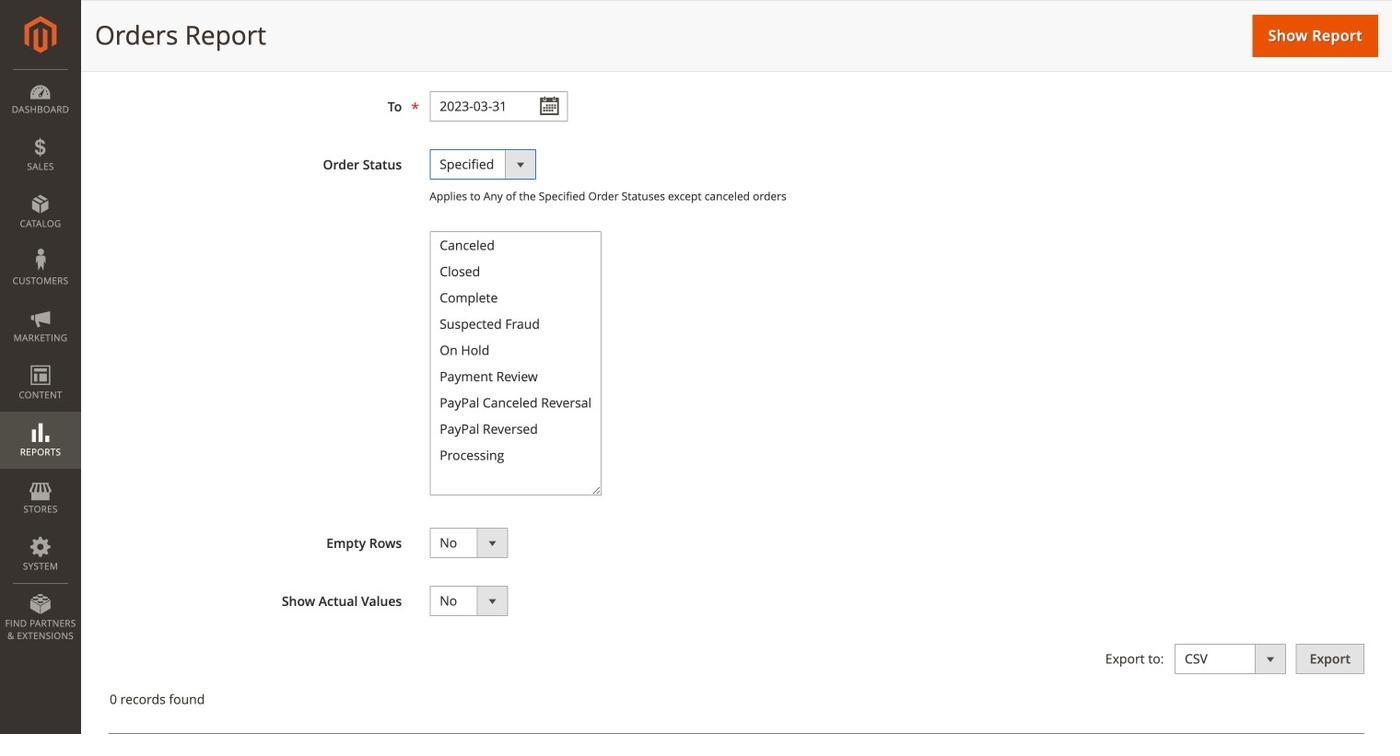Task type: describe. For each thing, give the bounding box(es) containing it.
magento admin panel image
[[24, 16, 57, 53]]



Task type: locate. For each thing, give the bounding box(es) containing it.
menu bar
[[0, 69, 81, 652]]

None text field
[[430, 33, 568, 63]]

None text field
[[430, 91, 568, 122]]



